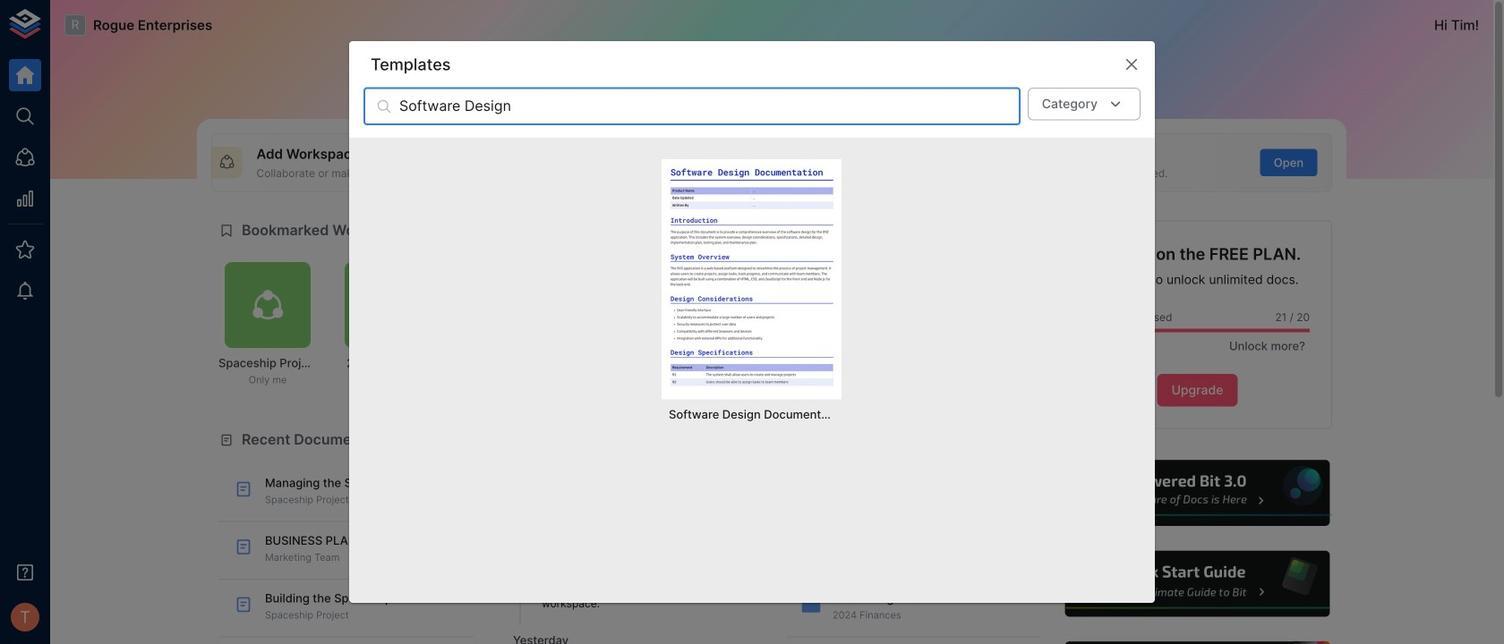 Task type: describe. For each thing, give the bounding box(es) containing it.
software design documentation image
[[669, 167, 835, 387]]

1 help image from the top
[[1063, 458, 1332, 529]]

3 help image from the top
[[1063, 640, 1332, 645]]

Search Templates... text field
[[399, 88, 1021, 125]]



Task type: vqa. For each thing, say whether or not it's contained in the screenshot.
1st help "image" from the bottom
yes



Task type: locate. For each thing, give the bounding box(es) containing it.
2 help image from the top
[[1063, 549, 1332, 620]]

2 vertical spatial help image
[[1063, 640, 1332, 645]]

help image
[[1063, 458, 1332, 529], [1063, 549, 1332, 620], [1063, 640, 1332, 645]]

0 vertical spatial help image
[[1063, 458, 1332, 529]]

dialog
[[349, 41, 1155, 604]]

1 vertical spatial help image
[[1063, 549, 1332, 620]]



